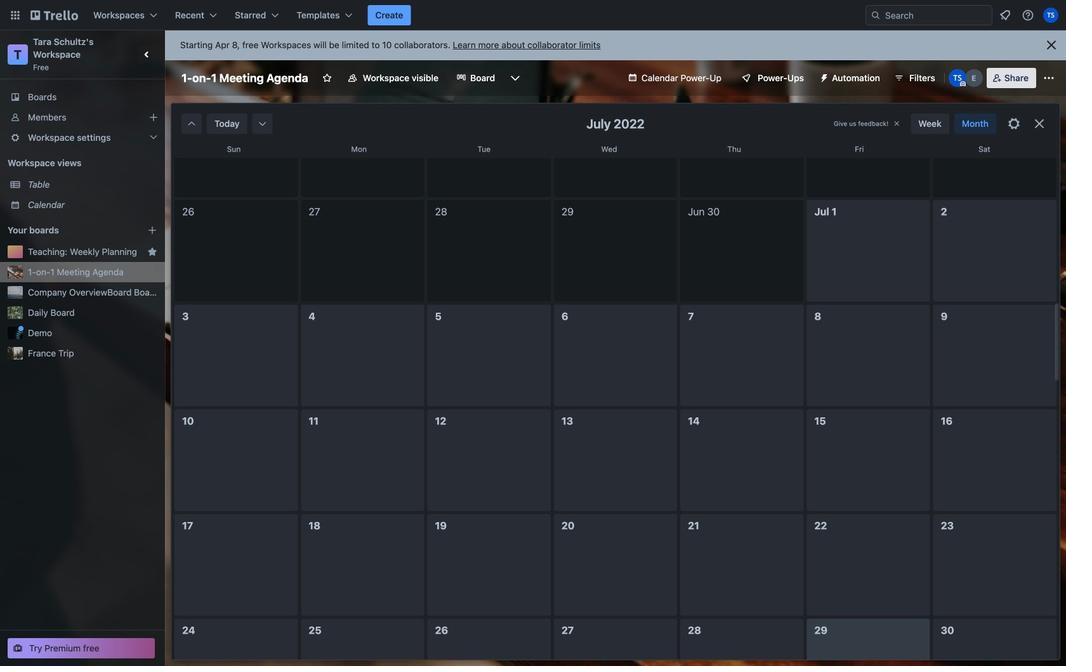 Task type: describe. For each thing, give the bounding box(es) containing it.
ethanhunt1 (ethanhunt117) image
[[965, 69, 983, 87]]

Board name text field
[[175, 68, 315, 88]]

open information menu image
[[1022, 9, 1034, 22]]

tara schultz (taraschultz7) image inside primary element
[[1043, 8, 1058, 23]]

star or unstar board image
[[322, 73, 332, 83]]

your boards with 6 items element
[[8, 223, 128, 238]]

sm image
[[185, 117, 198, 130]]

1 horizontal spatial sm image
[[814, 68, 832, 86]]

search image
[[871, 10, 881, 20]]

back to home image
[[30, 5, 78, 25]]



Task type: locate. For each thing, give the bounding box(es) containing it.
1 horizontal spatial tara schultz (taraschultz7) image
[[1043, 8, 1058, 23]]

add board image
[[147, 225, 157, 235]]

1 vertical spatial sm image
[[256, 117, 269, 130]]

this member is an admin of this board. image
[[960, 81, 966, 87]]

1 vertical spatial tara schultz (taraschultz7) image
[[949, 69, 966, 87]]

show menu image
[[1043, 72, 1055, 84]]

0 notifications image
[[998, 8, 1013, 23]]

customize views image
[[509, 72, 522, 84]]

0 vertical spatial sm image
[[814, 68, 832, 86]]

starred icon image
[[147, 247, 157, 257]]

0 horizontal spatial sm image
[[256, 117, 269, 130]]

sm image
[[814, 68, 832, 86], [256, 117, 269, 130]]

tara schultz (taraschultz7) image
[[1043, 8, 1058, 23], [949, 69, 966, 87]]

workspace navigation collapse icon image
[[138, 46, 156, 63]]

primary element
[[0, 0, 1066, 30]]

0 horizontal spatial tara schultz (taraschultz7) image
[[949, 69, 966, 87]]

Search field
[[866, 5, 992, 25]]

0 vertical spatial tara schultz (taraschultz7) image
[[1043, 8, 1058, 23]]



Task type: vqa. For each thing, say whether or not it's contained in the screenshot.
RUBY ANDERSON (RUBYANDERSON7) image
no



